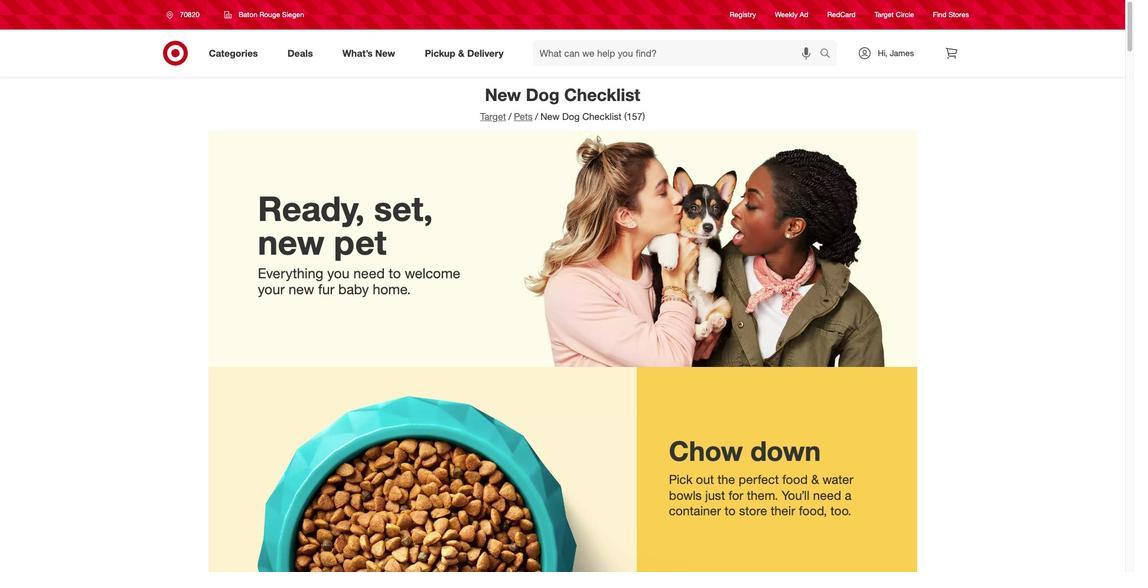 Task type: describe. For each thing, give the bounding box(es) containing it.
down
[[751, 434, 821, 467]]

store
[[739, 503, 768, 519]]

them.
[[747, 487, 779, 503]]

set,
[[374, 188, 433, 229]]

& inside chow down pick out the perfect food & water bowls just for them. you'll need a container to store their food, too.
[[812, 471, 820, 487]]

what's new
[[343, 47, 395, 59]]

pets
[[514, 111, 533, 122]]

pickup & delivery
[[425, 47, 504, 59]]

70820 button
[[159, 4, 212, 25]]

0 vertical spatial checklist
[[565, 84, 641, 105]]

chow down pick out the perfect food & water bowls just for them. you'll need a container to store their food, too.
[[669, 434, 854, 519]]

container
[[669, 503, 722, 519]]

target inside new dog checklist target / pets / new dog checklist (157)
[[480, 111, 506, 122]]

find
[[934, 10, 947, 19]]

0 horizontal spatial dog
[[526, 84, 560, 105]]

rouge
[[260, 10, 280, 19]]

pickup
[[425, 47, 456, 59]]

ready, set, new pet everything you need to welcome your new fur baby home.
[[258, 188, 461, 298]]

need inside ready, set, new pet everything you need to welcome your new fur baby home.
[[354, 265, 385, 282]]

hi,
[[878, 48, 888, 58]]

1 vertical spatial checklist
[[583, 111, 622, 122]]

baby
[[339, 281, 369, 298]]

a
[[845, 487, 852, 503]]

welcome
[[405, 265, 461, 282]]

0 vertical spatial new
[[376, 47, 395, 59]]

ad
[[800, 10, 809, 19]]

registry link
[[730, 10, 757, 20]]

you'll
[[782, 487, 810, 503]]

find stores link
[[934, 10, 970, 20]]

redcard
[[828, 10, 856, 19]]

baton
[[239, 10, 258, 19]]

chow
[[669, 434, 743, 467]]

the
[[718, 471, 736, 487]]

What can we help you find? suggestions appear below search field
[[533, 40, 823, 66]]

pick
[[669, 471, 693, 487]]

search
[[815, 48, 844, 60]]

stores
[[949, 10, 970, 19]]

you
[[327, 265, 350, 282]]

2 / from the left
[[535, 111, 538, 122]]

james
[[890, 48, 915, 58]]

food
[[783, 471, 808, 487]]

just
[[706, 487, 726, 503]]

search button
[[815, 40, 844, 69]]

too.
[[831, 503, 852, 519]]

deals link
[[278, 40, 328, 66]]

need inside chow down pick out the perfect food & water bowls just for them. you'll need a container to store their food, too.
[[814, 487, 842, 503]]

for
[[729, 487, 744, 503]]



Task type: vqa. For each thing, say whether or not it's contained in the screenshot.
fur
yes



Task type: locate. For each thing, give the bounding box(es) containing it.
1 horizontal spatial target
[[875, 10, 894, 19]]

what's
[[343, 47, 373, 59]]

new right what's
[[376, 47, 395, 59]]

weekly ad
[[775, 10, 809, 19]]

1 horizontal spatial new
[[485, 84, 521, 105]]

1 vertical spatial to
[[725, 503, 736, 519]]

deals
[[288, 47, 313, 59]]

new up everything
[[258, 222, 325, 263]]

dog
[[526, 84, 560, 105], [563, 111, 580, 122]]

1 vertical spatial &
[[812, 471, 820, 487]]

pickup & delivery link
[[415, 40, 519, 66]]

checklist left (157)
[[583, 111, 622, 122]]

out
[[696, 471, 714, 487]]

new
[[376, 47, 395, 59], [485, 84, 521, 105], [541, 111, 560, 122]]

to left welcome
[[389, 265, 401, 282]]

1 vertical spatial target
[[480, 111, 506, 122]]

target circle
[[875, 10, 915, 19]]

1 vertical spatial new
[[485, 84, 521, 105]]

target left circle
[[875, 10, 894, 19]]

home.
[[373, 281, 411, 298]]

0 vertical spatial target
[[875, 10, 894, 19]]

& right food
[[812, 471, 820, 487]]

1 vertical spatial new
[[289, 281, 314, 298]]

0 vertical spatial new
[[258, 222, 325, 263]]

fur
[[318, 281, 335, 298]]

new
[[258, 222, 325, 263], [289, 281, 314, 298]]

/ right "pets" link
[[535, 111, 538, 122]]

1 horizontal spatial dog
[[563, 111, 580, 122]]

(157)
[[625, 111, 645, 122]]

1 / from the left
[[509, 111, 512, 122]]

water
[[823, 471, 854, 487]]

target
[[875, 10, 894, 19], [480, 111, 506, 122]]

categories
[[209, 47, 258, 59]]

their
[[771, 503, 796, 519]]

new dog checklist target / pets / new dog checklist (157)
[[480, 84, 645, 122]]

to down for in the bottom of the page
[[725, 503, 736, 519]]

to
[[389, 265, 401, 282], [725, 503, 736, 519]]

pet
[[334, 222, 387, 263]]

0 horizontal spatial to
[[389, 265, 401, 282]]

target circle link
[[875, 10, 915, 20]]

0 vertical spatial &
[[458, 47, 465, 59]]

redcard link
[[828, 10, 856, 20]]

registry
[[730, 10, 757, 19]]

dog right pets
[[563, 111, 580, 122]]

food,
[[799, 503, 828, 519]]

0 horizontal spatial need
[[354, 265, 385, 282]]

baton rouge siegen
[[239, 10, 304, 19]]

pets link
[[514, 111, 533, 122]]

find stores
[[934, 10, 970, 19]]

70820
[[180, 10, 200, 19]]

new left fur
[[289, 281, 314, 298]]

weekly
[[775, 10, 798, 19]]

dog up "pets" link
[[526, 84, 560, 105]]

2 vertical spatial new
[[541, 111, 560, 122]]

your
[[258, 281, 285, 298]]

new up the target link
[[485, 84, 521, 105]]

to inside chow down pick out the perfect food & water bowls just for them. you'll need a container to store their food, too.
[[725, 503, 736, 519]]

checklist up (157)
[[565, 84, 641, 105]]

target link
[[480, 111, 506, 122]]

delivery
[[467, 47, 504, 59]]

categories link
[[199, 40, 273, 66]]

0 horizontal spatial new
[[376, 47, 395, 59]]

target left pets
[[480, 111, 506, 122]]

1 vertical spatial need
[[814, 487, 842, 503]]

perfect
[[739, 471, 779, 487]]

1 horizontal spatial /
[[535, 111, 538, 122]]

circle
[[896, 10, 915, 19]]

need down water
[[814, 487, 842, 503]]

need
[[354, 265, 385, 282], [814, 487, 842, 503]]

need right you
[[354, 265, 385, 282]]

what's new link
[[333, 40, 410, 66]]

0 horizontal spatial &
[[458, 47, 465, 59]]

0 vertical spatial dog
[[526, 84, 560, 105]]

everything
[[258, 265, 324, 282]]

ready,
[[258, 188, 365, 229]]

new right "pets" link
[[541, 111, 560, 122]]

bowls
[[669, 487, 702, 503]]

baton rouge siegen button
[[217, 4, 312, 25]]

hi, james
[[878, 48, 915, 58]]

& right pickup
[[458, 47, 465, 59]]

siegen
[[282, 10, 304, 19]]

1 horizontal spatial &
[[812, 471, 820, 487]]

to inside ready, set, new pet everything you need to welcome your new fur baby home.
[[389, 265, 401, 282]]

/ left "pets" link
[[509, 111, 512, 122]]

1 vertical spatial dog
[[563, 111, 580, 122]]

checklist
[[565, 84, 641, 105], [583, 111, 622, 122]]

&
[[458, 47, 465, 59], [812, 471, 820, 487]]

1 horizontal spatial to
[[725, 503, 736, 519]]

/
[[509, 111, 512, 122], [535, 111, 538, 122]]

2 horizontal spatial new
[[541, 111, 560, 122]]

0 vertical spatial need
[[354, 265, 385, 282]]

0 horizontal spatial /
[[509, 111, 512, 122]]

0 horizontal spatial target
[[480, 111, 506, 122]]

weekly ad link
[[775, 10, 809, 20]]

1 horizontal spatial need
[[814, 487, 842, 503]]

0 vertical spatial to
[[389, 265, 401, 282]]



